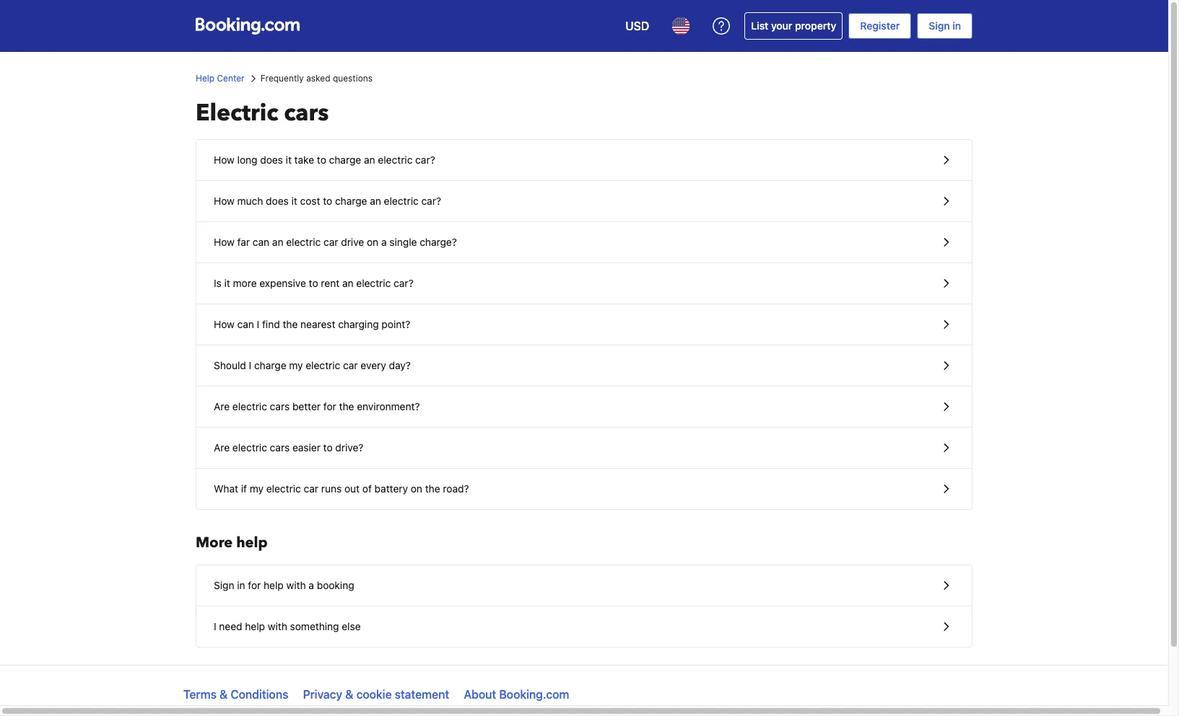 Task type: vqa. For each thing, say whether or not it's contained in the screenshot.
Sign in
yes



Task type: locate. For each thing, give the bounding box(es) containing it.
take
[[294, 154, 314, 166]]

charge inside button
[[254, 360, 286, 372]]

battery
[[374, 483, 408, 495]]

the right better
[[339, 401, 354, 413]]

0 horizontal spatial i
[[214, 621, 216, 633]]

0 vertical spatial can
[[253, 236, 269, 248]]

4 how from the top
[[214, 318, 234, 331]]

does inside 'button'
[[260, 154, 283, 166]]

it left cost
[[291, 195, 297, 207]]

my
[[289, 360, 303, 372], [250, 483, 264, 495]]

booking.com online hotel reservations image
[[196, 17, 300, 35]]

the inside how can i find the nearest charging point? button
[[283, 318, 298, 331]]

1 vertical spatial are
[[214, 442, 230, 454]]

sign up need
[[214, 580, 234, 592]]

is
[[214, 277, 221, 290]]

&
[[219, 689, 228, 702], [345, 689, 353, 702]]

1 how from the top
[[214, 154, 234, 166]]

my right if
[[250, 483, 264, 495]]

car?
[[415, 154, 435, 166], [421, 195, 441, 207], [394, 277, 414, 290]]

on right drive at the top of page
[[367, 236, 378, 248]]

sign
[[929, 19, 950, 32], [214, 580, 234, 592]]

2 vertical spatial charge
[[254, 360, 286, 372]]

does right the much
[[266, 195, 289, 207]]

0 horizontal spatial my
[[250, 483, 264, 495]]

2 vertical spatial car?
[[394, 277, 414, 290]]

can left find
[[237, 318, 254, 331]]

usd
[[625, 19, 649, 32]]

2 vertical spatial cars
[[270, 442, 290, 454]]

2 horizontal spatial the
[[425, 483, 440, 495]]

to
[[317, 154, 326, 166], [323, 195, 332, 207], [309, 277, 318, 290], [323, 442, 333, 454]]

expensive
[[259, 277, 306, 290]]

day?
[[389, 360, 411, 372]]

can
[[253, 236, 269, 248], [237, 318, 254, 331]]

on
[[367, 236, 378, 248], [411, 483, 422, 495]]

with left something
[[268, 621, 287, 633]]

2 & from the left
[[345, 689, 353, 702]]

1 horizontal spatial my
[[289, 360, 303, 372]]

1 vertical spatial on
[[411, 483, 422, 495]]

1 vertical spatial a
[[309, 580, 314, 592]]

0 horizontal spatial sign
[[214, 580, 234, 592]]

0 horizontal spatial on
[[367, 236, 378, 248]]

0 vertical spatial the
[[283, 318, 298, 331]]

1 vertical spatial cars
[[270, 401, 290, 413]]

1 vertical spatial sign
[[214, 580, 234, 592]]

charge right take
[[329, 154, 361, 166]]

cars left better
[[270, 401, 290, 413]]

a left booking
[[309, 580, 314, 592]]

should i charge my electric car every day? button
[[196, 346, 972, 387]]

1 vertical spatial charge
[[335, 195, 367, 207]]

the right find
[[283, 318, 298, 331]]

0 horizontal spatial car
[[304, 483, 318, 495]]

more help
[[196, 534, 268, 553]]

0 vertical spatial for
[[323, 401, 336, 413]]

an right rent
[[342, 277, 353, 290]]

how left long
[[214, 154, 234, 166]]

sign right register
[[929, 19, 950, 32]]

are electric cars better for the environment? button
[[196, 387, 972, 428]]

privacy & cookie statement
[[303, 689, 449, 702]]

it inside button
[[224, 277, 230, 290]]

2 vertical spatial it
[[224, 277, 230, 290]]

1 horizontal spatial &
[[345, 689, 353, 702]]

help right need
[[245, 621, 265, 633]]

1 vertical spatial the
[[339, 401, 354, 413]]

easier
[[292, 442, 320, 454]]

are up what at the bottom
[[214, 442, 230, 454]]

does inside "button"
[[266, 195, 289, 207]]

list
[[751, 19, 768, 32]]

a left single
[[381, 236, 387, 248]]

center
[[217, 73, 244, 84]]

i right should
[[249, 360, 251, 372]]

it inside 'button'
[[286, 154, 292, 166]]

about booking.com link
[[464, 689, 569, 702]]

nearest
[[300, 318, 335, 331]]

1 vertical spatial car
[[343, 360, 358, 372]]

0 vertical spatial does
[[260, 154, 283, 166]]

an up how far can an electric car drive on a single charge?
[[370, 195, 381, 207]]

an up how much does it cost to charge an electric car?
[[364, 154, 375, 166]]

1 horizontal spatial sign
[[929, 19, 950, 32]]

to right cost
[[323, 195, 332, 207]]

1 vertical spatial does
[[266, 195, 289, 207]]

rent
[[321, 277, 339, 290]]

your
[[771, 19, 792, 32]]

& right "terms"
[[219, 689, 228, 702]]

how far can an electric car drive on a single charge?
[[214, 236, 457, 248]]

1 vertical spatial i
[[249, 360, 251, 372]]

0 vertical spatial charge
[[329, 154, 361, 166]]

an right far
[[272, 236, 283, 248]]

0 vertical spatial car
[[323, 236, 338, 248]]

long
[[237, 154, 257, 166]]

help up i need help with something else
[[264, 580, 284, 592]]

how left the much
[[214, 195, 234, 207]]

help center button
[[196, 72, 244, 85]]

car? inside "button"
[[421, 195, 441, 207]]

0 vertical spatial help
[[236, 534, 268, 553]]

car? for how much does it cost to charge an electric car?
[[421, 195, 441, 207]]

how for how far can an electric car drive on a single charge?
[[214, 236, 234, 248]]

how for how long does it take to charge an electric car?
[[214, 154, 234, 166]]

cars left easier
[[270, 442, 290, 454]]

1 horizontal spatial a
[[381, 236, 387, 248]]

for inside are electric cars better for the environment? button
[[323, 401, 336, 413]]

an inside is it more expensive to rent an electric car? button
[[342, 277, 353, 290]]

charge
[[329, 154, 361, 166], [335, 195, 367, 207], [254, 360, 286, 372]]

0 vertical spatial are
[[214, 401, 230, 413]]

it left take
[[286, 154, 292, 166]]

1 horizontal spatial for
[[323, 401, 336, 413]]

charge right cost
[[335, 195, 367, 207]]

booking.com
[[499, 689, 569, 702]]

cars
[[284, 97, 329, 129], [270, 401, 290, 413], [270, 442, 290, 454]]

cars down the "frequently asked questions"
[[284, 97, 329, 129]]

0 vertical spatial it
[[286, 154, 292, 166]]

0 vertical spatial i
[[257, 318, 259, 331]]

cars for easier
[[270, 442, 290, 454]]

sign in for help with a booking button
[[196, 566, 972, 607]]

else
[[342, 621, 361, 633]]

car left runs
[[304, 483, 318, 495]]

the inside are electric cars better for the environment? button
[[339, 401, 354, 413]]

does for much
[[266, 195, 289, 207]]

0 horizontal spatial &
[[219, 689, 228, 702]]

should
[[214, 360, 246, 372]]

a
[[381, 236, 387, 248], [309, 580, 314, 592]]

to inside "button"
[[323, 195, 332, 207]]

& for privacy
[[345, 689, 353, 702]]

sign for sign in for help with a booking
[[214, 580, 234, 592]]

2 vertical spatial i
[[214, 621, 216, 633]]

how inside 'button'
[[214, 154, 234, 166]]

0 horizontal spatial a
[[309, 580, 314, 592]]

in
[[952, 19, 961, 32], [237, 580, 245, 592]]

does right long
[[260, 154, 283, 166]]

0 horizontal spatial in
[[237, 580, 245, 592]]

how
[[214, 154, 234, 166], [214, 195, 234, 207], [214, 236, 234, 248], [214, 318, 234, 331]]

out
[[344, 483, 360, 495]]

i left need
[[214, 621, 216, 633]]

it right is
[[224, 277, 230, 290]]

0 horizontal spatial the
[[283, 318, 298, 331]]

electric inside 'button'
[[378, 154, 413, 166]]

in inside button
[[237, 580, 245, 592]]

on right the battery
[[411, 483, 422, 495]]

for right better
[[323, 401, 336, 413]]

what
[[214, 483, 238, 495]]

every
[[361, 360, 386, 372]]

1 horizontal spatial i
[[249, 360, 251, 372]]

1 horizontal spatial in
[[952, 19, 961, 32]]

0 vertical spatial car?
[[415, 154, 435, 166]]

1 & from the left
[[219, 689, 228, 702]]

0 horizontal spatial for
[[248, 580, 261, 592]]

does for long
[[260, 154, 283, 166]]

1 vertical spatial car?
[[421, 195, 441, 207]]

0 vertical spatial a
[[381, 236, 387, 248]]

1 horizontal spatial the
[[339, 401, 354, 413]]

help right more
[[236, 534, 268, 553]]

cookie
[[356, 689, 392, 702]]

0 vertical spatial cars
[[284, 97, 329, 129]]

0 vertical spatial in
[[952, 19, 961, 32]]

if
[[241, 483, 247, 495]]

cars for better
[[270, 401, 290, 413]]

for down more help at the left of the page
[[248, 580, 261, 592]]

& left cookie
[[345, 689, 353, 702]]

it inside "button"
[[291, 195, 297, 207]]

2 how from the top
[[214, 195, 234, 207]]

sign in for help with a booking link
[[196, 566, 972, 606]]

1 horizontal spatial on
[[411, 483, 422, 495]]

car left every on the bottom left of page
[[343, 360, 358, 372]]

car? inside 'button'
[[415, 154, 435, 166]]

1 vertical spatial it
[[291, 195, 297, 207]]

it
[[286, 154, 292, 166], [291, 195, 297, 207], [224, 277, 230, 290]]

3 how from the top
[[214, 236, 234, 248]]

0 vertical spatial on
[[367, 236, 378, 248]]

more
[[196, 534, 233, 553]]

sign in link
[[917, 13, 973, 39]]

privacy
[[303, 689, 342, 702]]

how far can an electric car drive on a single charge? button
[[196, 222, 972, 264]]

car left drive at the top of page
[[323, 236, 338, 248]]

an
[[364, 154, 375, 166], [370, 195, 381, 207], [272, 236, 283, 248], [342, 277, 353, 290]]

help
[[236, 534, 268, 553], [264, 580, 284, 592], [245, 621, 265, 633]]

my up better
[[289, 360, 303, 372]]

for inside sign in for help with a booking link
[[248, 580, 261, 592]]

are down should
[[214, 401, 230, 413]]

how up should
[[214, 318, 234, 331]]

the left road?
[[425, 483, 440, 495]]

how left far
[[214, 236, 234, 248]]

charge right should
[[254, 360, 286, 372]]

0 vertical spatial sign
[[929, 19, 950, 32]]

much
[[237, 195, 263, 207]]

0 vertical spatial my
[[289, 360, 303, 372]]

1 vertical spatial for
[[248, 580, 261, 592]]

2 vertical spatial help
[[245, 621, 265, 633]]

to inside 'button'
[[317, 154, 326, 166]]

are for are electric cars better for the environment?
[[214, 401, 230, 413]]

1 vertical spatial in
[[237, 580, 245, 592]]

car
[[323, 236, 338, 248], [343, 360, 358, 372], [304, 483, 318, 495]]

charge inside "button"
[[335, 195, 367, 207]]

1 horizontal spatial car
[[323, 236, 338, 248]]

can right far
[[253, 236, 269, 248]]

with
[[286, 580, 306, 592], [268, 621, 287, 633]]

i left find
[[257, 318, 259, 331]]

usd button
[[617, 9, 658, 43]]

i
[[257, 318, 259, 331], [249, 360, 251, 372], [214, 621, 216, 633]]

drive?
[[335, 442, 363, 454]]

with left booking
[[286, 580, 306, 592]]

2 horizontal spatial car
[[343, 360, 358, 372]]

sign inside button
[[214, 580, 234, 592]]

charge inside 'button'
[[329, 154, 361, 166]]

for
[[323, 401, 336, 413], [248, 580, 261, 592]]

2 vertical spatial the
[[425, 483, 440, 495]]

booking
[[317, 580, 354, 592]]

2 are from the top
[[214, 442, 230, 454]]

how inside "button"
[[214, 195, 234, 207]]

electric
[[378, 154, 413, 166], [384, 195, 419, 207], [286, 236, 321, 248], [356, 277, 391, 290], [306, 360, 340, 372], [232, 401, 267, 413], [232, 442, 267, 454], [266, 483, 301, 495]]

the inside what if my electric car runs out of battery on the road? button
[[425, 483, 440, 495]]

to right take
[[317, 154, 326, 166]]

about
[[464, 689, 496, 702]]

1 are from the top
[[214, 401, 230, 413]]



Task type: describe. For each thing, give the bounding box(es) containing it.
are electric cars easier to drive? button
[[196, 428, 972, 469]]

need
[[219, 621, 242, 633]]

car for every
[[343, 360, 358, 372]]

asked
[[306, 73, 330, 84]]

how for how much does it cost to charge an electric car?
[[214, 195, 234, 207]]

help
[[196, 73, 215, 84]]

i need help with something else
[[214, 621, 361, 633]]

1 vertical spatial my
[[250, 483, 264, 495]]

it for cost
[[291, 195, 297, 207]]

electric cars
[[196, 97, 329, 129]]

far
[[237, 236, 250, 248]]

cost
[[300, 195, 320, 207]]

single
[[389, 236, 417, 248]]

1 vertical spatial can
[[237, 318, 254, 331]]

2 horizontal spatial i
[[257, 318, 259, 331]]

electric inside "button"
[[384, 195, 419, 207]]

1 vertical spatial help
[[264, 580, 284, 592]]

statement
[[395, 689, 449, 702]]

i need help with something else button
[[196, 607, 972, 648]]

in for sign in
[[952, 19, 961, 32]]

in for sign in for help with a booking
[[237, 580, 245, 592]]

how can i find the nearest charging point? button
[[196, 305, 972, 346]]

to right easier
[[323, 442, 333, 454]]

should i charge my electric car every day?
[[214, 360, 411, 372]]

sign in for help with a booking
[[214, 580, 354, 592]]

it for take
[[286, 154, 292, 166]]

to left rent
[[309, 277, 318, 290]]

terms
[[183, 689, 217, 702]]

questions
[[333, 73, 373, 84]]

2 vertical spatial car
[[304, 483, 318, 495]]

car? inside button
[[394, 277, 414, 290]]

charge for take
[[329, 154, 361, 166]]

runs
[[321, 483, 342, 495]]

charging
[[338, 318, 379, 331]]

how much does it cost to charge an electric car? button
[[196, 181, 972, 222]]

charge?
[[420, 236, 457, 248]]

charge for cost
[[335, 195, 367, 207]]

how long does it take to charge an electric car?
[[214, 154, 435, 166]]

is it more expensive to rent an electric car?
[[214, 277, 414, 290]]

how long does it take to charge an electric car? button
[[196, 140, 972, 181]]

frequently asked questions
[[260, 73, 373, 84]]

an inside how far can an electric car drive on a single charge? button
[[272, 236, 283, 248]]

are electric cars better for the environment?
[[214, 401, 420, 413]]

sign for sign in
[[929, 19, 950, 32]]

register link
[[849, 13, 911, 39]]

what if my electric car runs out of battery on the road? button
[[196, 469, 972, 510]]

how for how can i find the nearest charging point?
[[214, 318, 234, 331]]

list your property
[[751, 19, 836, 32]]

1 vertical spatial with
[[268, 621, 287, 633]]

electric
[[196, 97, 278, 129]]

privacy & cookie statement link
[[303, 689, 449, 702]]

road?
[[443, 483, 469, 495]]

frequently
[[260, 73, 304, 84]]

register
[[860, 19, 900, 32]]

better
[[292, 401, 321, 413]]

terms & conditions link
[[183, 689, 288, 702]]

environment?
[[357, 401, 420, 413]]

something
[[290, 621, 339, 633]]

of
[[362, 483, 372, 495]]

0 vertical spatial with
[[286, 580, 306, 592]]

how much does it cost to charge an electric car?
[[214, 195, 441, 207]]

sign in
[[929, 19, 961, 32]]

property
[[795, 19, 836, 32]]

list your property link
[[745, 12, 843, 40]]

drive
[[341, 236, 364, 248]]

terms & conditions
[[183, 689, 288, 702]]

point?
[[382, 318, 410, 331]]

about booking.com
[[464, 689, 569, 702]]

is it more expensive to rent an electric car? button
[[196, 264, 972, 305]]

an inside 'how much does it cost to charge an electric car?' "button"
[[370, 195, 381, 207]]

how can i find the nearest charging point?
[[214, 318, 410, 331]]

car? for how long does it take to charge an electric car?
[[415, 154, 435, 166]]

conditions
[[231, 689, 288, 702]]

help center
[[196, 73, 244, 84]]

are electric cars easier to drive?
[[214, 442, 363, 454]]

find
[[262, 318, 280, 331]]

& for terms
[[219, 689, 228, 702]]

car for drive
[[323, 236, 338, 248]]

what if my electric car runs out of battery on the road?
[[214, 483, 469, 495]]

an inside how long does it take to charge an electric car? 'button'
[[364, 154, 375, 166]]

are for are electric cars easier to drive?
[[214, 442, 230, 454]]

more
[[233, 277, 257, 290]]



